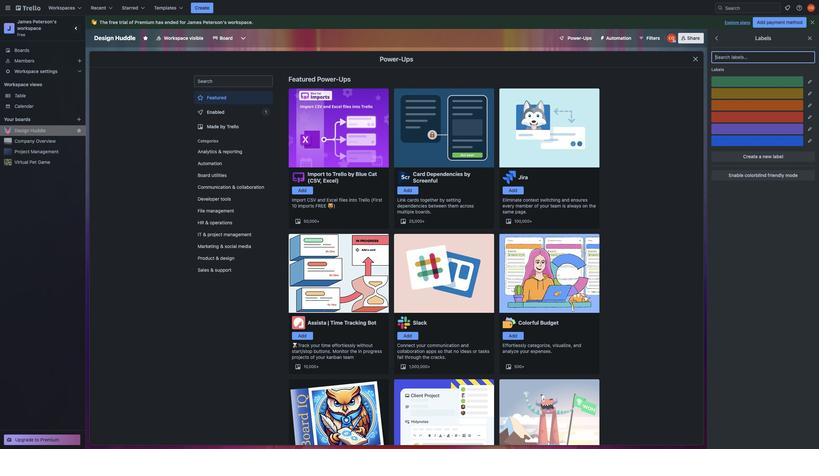 Task type: describe. For each thing, give the bounding box(es) containing it.
eliminate
[[503, 197, 522, 203]]

every
[[503, 203, 514, 209]]

featured for featured
[[207, 95, 226, 100]]

company
[[14, 138, 35, 144]]

between
[[428, 203, 447, 209]]

pet
[[30, 159, 37, 165]]

communication
[[198, 184, 231, 190]]

file management link
[[194, 206, 273, 216]]

time
[[330, 320, 343, 326]]

game
[[38, 159, 50, 165]]

+ for slack
[[428, 365, 430, 369]]

👋 the free trial of premium has ended for james peterson's workspace .
[[91, 19, 253, 25]]

settings
[[40, 68, 58, 74]]

0 vertical spatial labels
[[755, 35, 771, 41]]

create for create a new label
[[743, 154, 758, 159]]

board link
[[209, 33, 237, 43]]

100,000
[[515, 219, 530, 224]]

customize views image
[[240, 35, 247, 41]]

back to home image
[[16, 3, 41, 13]]

share
[[687, 35, 700, 41]]

made by trello link
[[194, 120, 273, 133]]

social
[[225, 244, 237, 249]]

csv
[[307, 197, 316, 203]]

label
[[773, 154, 783, 159]]

color: orange, title: none element
[[712, 100, 803, 111]]

add left payment at the right
[[757, 19, 766, 25]]

power-ups button
[[555, 33, 596, 43]]

25,000 +
[[409, 219, 425, 224]]

1 vertical spatial power-
[[380, 55, 401, 63]]

link
[[397, 197, 406, 203]]

support
[[215, 267, 231, 273]]

⌛track your time effortlessly without start/stop buttons.  monitor the in progress projects of your kanban team
[[292, 343, 382, 360]]

team inside 'eliminate context switching and ensures every member of your team is always on the same page.'
[[551, 203, 561, 209]]

Board name text field
[[91, 33, 139, 43]]

upgrade
[[15, 437, 34, 443]]

create button
[[191, 3, 213, 13]]

1 horizontal spatial james
[[187, 19, 202, 25]]

company overview link
[[14, 138, 82, 145]]

filters button
[[637, 33, 662, 43]]

by inside card dependencies by screenful
[[464, 171, 471, 177]]

of inside ⌛track your time effortlessly without start/stop buttons.  monitor the in progress projects of your kanban team
[[310, 355, 315, 360]]

communication & collaboration link
[[194, 182, 273, 193]]

buttons.
[[314, 349, 331, 354]]

collaboration inside "connect your communication and collaboration apps so that no ideas or tasks fall through the cracks."
[[397, 349, 425, 354]]

2 vertical spatial ups
[[339, 75, 351, 83]]

peterson's inside james peterson's workspace free
[[33, 19, 57, 24]]

to for trello
[[326, 171, 331, 177]]

featured for featured power-ups
[[289, 75, 316, 83]]

reporting
[[223, 149, 242, 154]]

workspace inside james peterson's workspace free
[[17, 25, 41, 31]]

into
[[349, 197, 357, 203]]

workspace settings
[[14, 68, 58, 74]]

views
[[30, 82, 42, 87]]

trello for by
[[227, 124, 239, 129]]

design inside text box
[[94, 35, 114, 41]]

mode
[[786, 173, 798, 178]]

of inside banner
[[129, 19, 133, 25]]

add payment method button
[[753, 17, 807, 28]]

ended
[[165, 19, 179, 25]]

0 notifications image
[[784, 4, 792, 12]]

developer tools link
[[194, 194, 273, 204]]

team inside ⌛track your time effortlessly without start/stop buttons.  monitor the in progress projects of your kanban team
[[343, 355, 354, 360]]

sales
[[198, 267, 209, 273]]

0 vertical spatial management
[[206, 208, 234, 214]]

add board image
[[76, 117, 82, 122]]

automation inside button
[[606, 35, 631, 41]]

categories
[[198, 139, 219, 144]]

plans
[[740, 20, 751, 25]]

automation button
[[597, 33, 635, 43]]

and for colorful budget
[[573, 343, 581, 348]]

(first
[[371, 197, 382, 203]]

design
[[220, 256, 234, 261]]

connect
[[397, 343, 415, 348]]

utilities
[[212, 173, 227, 178]]

import csv and excel files into trello (first 10 imports free 😻)
[[292, 197, 382, 209]]

peterson's inside banner
[[203, 19, 227, 25]]

add for card dependencies by screenful
[[404, 188, 412, 193]]

recent button
[[87, 3, 117, 13]]

primary element
[[0, 0, 819, 16]]

cards
[[407, 197, 419, 203]]

file
[[198, 208, 205, 214]]

add payment method
[[757, 19, 803, 25]]

trello for to
[[333, 171, 347, 177]]

blue
[[356, 171, 367, 177]]

workspace visible button
[[152, 33, 207, 43]]

without
[[357, 343, 373, 348]]

payment
[[767, 19, 785, 25]]

upgrade to premium link
[[4, 435, 80, 446]]

import to trello by blue cat (csv, excel)
[[308, 171, 377, 184]]

0 horizontal spatial automation
[[198, 161, 222, 166]]

your
[[4, 117, 14, 122]]

workspace for workspace views
[[4, 82, 29, 87]]

import for import to trello by blue cat (csv, excel)
[[308, 171, 325, 177]]

1 vertical spatial design
[[14, 128, 29, 133]]

by right made
[[220, 124, 226, 129]]

ups inside button
[[583, 35, 592, 41]]

same
[[503, 209, 514, 215]]

automation link
[[194, 158, 273, 169]]

multiple
[[397, 209, 414, 215]]

the inside "connect your communication and collaboration apps so that no ideas or tasks fall through the cracks."
[[423, 355, 430, 360]]

starred
[[122, 5, 138, 11]]

christina overa (christinaovera) image
[[667, 34, 676, 43]]

or
[[473, 349, 477, 354]]

workspace for workspace settings
[[14, 68, 39, 74]]

0 horizontal spatial design huddle
[[14, 128, 46, 133]]

marketing & social media link
[[194, 241, 273, 252]]

analytics & reporting link
[[194, 147, 273, 157]]

power- inside button
[[568, 35, 583, 41]]

workspaces
[[48, 5, 75, 11]]

no
[[454, 349, 459, 354]]

& for sales
[[210, 267, 214, 273]]

project management
[[14, 149, 59, 154]]

add for jira
[[509, 188, 517, 193]]

& for hr
[[205, 220, 209, 226]]

add button for colorful budget
[[503, 332, 524, 340]]

Search labels… text field
[[712, 51, 815, 63]]

color: green, title: none element
[[712, 76, 803, 87]]

communication
[[427, 343, 460, 348]]

create for create
[[195, 5, 209, 11]]

the inside ⌛track your time effortlessly without start/stop buttons.  monitor the in progress projects of your kanban team
[[350, 349, 357, 354]]

is
[[562, 203, 566, 209]]

& for communication
[[232, 184, 235, 190]]

10,000 +
[[304, 365, 319, 369]]

product
[[198, 256, 215, 261]]

Search field
[[723, 3, 781, 13]]

and for jira
[[562, 197, 570, 203]]

your down buttons.
[[316, 355, 325, 360]]

1
[[265, 110, 267, 115]]

j
[[7, 24, 11, 32]]

for
[[180, 19, 186, 25]]

virtual
[[14, 159, 28, 165]]

board utilities link
[[194, 170, 273, 181]]

so
[[438, 349, 443, 354]]

explore plans button
[[725, 19, 751, 27]]

1 vertical spatial ups
[[401, 55, 413, 63]]

workspace inside banner
[[228, 19, 252, 25]]

effortlessly categorize, visualize, and analyze your expenses.
[[503, 343, 581, 354]]

apps
[[426, 349, 437, 354]]

budget
[[540, 320, 559, 326]]

Search text field
[[194, 75, 273, 87]]

it
[[198, 232, 202, 237]]



Task type: vqa. For each thing, say whether or not it's contained in the screenshot.


Task type: locate. For each thing, give the bounding box(es) containing it.
huddle up company overview
[[30, 128, 46, 133]]

trello right made
[[227, 124, 239, 129]]

& right sales
[[210, 267, 214, 273]]

sm image
[[597, 33, 606, 42]]

1 vertical spatial board
[[198, 173, 210, 178]]

analyze
[[503, 349, 519, 354]]

add button
[[292, 187, 313, 195], [397, 187, 418, 195], [503, 187, 524, 195], [292, 332, 313, 340], [397, 332, 418, 340], [503, 332, 524, 340]]

featured inside featured link
[[207, 95, 226, 100]]

1 vertical spatial workspace
[[17, 25, 41, 31]]

media
[[238, 244, 251, 249]]

boards
[[14, 47, 29, 53]]

0 vertical spatial premium
[[135, 19, 154, 25]]

add button for assista | time tracking bot
[[292, 332, 313, 340]]

free
[[109, 19, 118, 25]]

workspace up table in the left of the page
[[4, 82, 29, 87]]

your inside 'eliminate context switching and ensures every member of your team is always on the same page.'
[[540, 203, 549, 209]]

50,000
[[304, 219, 317, 224]]

add for assista | time tracking bot
[[298, 333, 307, 339]]

& for product
[[216, 256, 219, 261]]

workspace visible
[[164, 35, 203, 41]]

create up 'visible'
[[195, 5, 209, 11]]

2 vertical spatial power-
[[317, 75, 339, 83]]

1 horizontal spatial workspace
[[228, 19, 252, 25]]

design
[[94, 35, 114, 41], [14, 128, 29, 133]]

in
[[358, 349, 362, 354]]

workspace views
[[4, 82, 42, 87]]

0 vertical spatial ups
[[583, 35, 592, 41]]

management up operations
[[206, 208, 234, 214]]

0 vertical spatial of
[[129, 19, 133, 25]]

huddle down trial
[[115, 35, 136, 41]]

add up cards on the top
[[404, 188, 412, 193]]

1 vertical spatial the
[[350, 349, 357, 354]]

0 horizontal spatial collaboration
[[237, 184, 264, 190]]

1 vertical spatial automation
[[198, 161, 222, 166]]

1 horizontal spatial automation
[[606, 35, 631, 41]]

workspace inside button
[[164, 35, 188, 41]]

power-ups inside button
[[568, 35, 592, 41]]

0 vertical spatial board
[[220, 35, 233, 41]]

add up effortlessly
[[509, 333, 517, 339]]

10,000
[[304, 365, 316, 369]]

and up is
[[562, 197, 570, 203]]

1 horizontal spatial trello
[[333, 171, 347, 177]]

collaboration up through
[[397, 349, 425, 354]]

add up eliminate
[[509, 188, 517, 193]]

1 horizontal spatial power-
[[380, 55, 401, 63]]

premium right upgrade
[[40, 437, 59, 443]]

it & project management
[[198, 232, 251, 237]]

james right for on the left
[[187, 19, 202, 25]]

of up 10,000 +
[[310, 355, 315, 360]]

assista
[[308, 320, 326, 326]]

0 vertical spatial workspace
[[228, 19, 252, 25]]

& right the it
[[203, 232, 206, 237]]

+ down boards. on the right of page
[[422, 219, 425, 224]]

1 vertical spatial import
[[292, 197, 306, 203]]

enable
[[729, 173, 744, 178]]

to inside upgrade to premium link
[[35, 437, 39, 443]]

0 horizontal spatial import
[[292, 197, 306, 203]]

1 vertical spatial workspace
[[14, 68, 39, 74]]

table
[[14, 93, 26, 98]]

by inside link cards together by setting dependencies between them across multiple boards.
[[440, 197, 445, 203]]

1 vertical spatial create
[[743, 154, 758, 159]]

start/stop
[[292, 349, 312, 354]]

0 vertical spatial huddle
[[115, 35, 136, 41]]

your up buttons.
[[311, 343, 320, 348]]

create inside button
[[195, 5, 209, 11]]

trello inside import to trello by blue cat (csv, excel)
[[333, 171, 347, 177]]

power-ups
[[568, 35, 592, 41], [380, 55, 413, 63]]

0 horizontal spatial peterson's
[[33, 19, 57, 24]]

1 vertical spatial labels
[[712, 67, 724, 72]]

starred icon image
[[76, 128, 82, 133]]

1 vertical spatial trello
[[333, 171, 347, 177]]

your boards with 4 items element
[[4, 116, 67, 123]]

+ down effortlessly
[[522, 365, 524, 369]]

by inside import to trello by blue cat (csv, excel)
[[348, 171, 354, 177]]

0 vertical spatial automation
[[606, 35, 631, 41]]

your boards
[[4, 117, 31, 122]]

to inside import to trello by blue cat (csv, excel)
[[326, 171, 331, 177]]

ensures
[[571, 197, 588, 203]]

the right on
[[589, 203, 596, 209]]

workspace
[[164, 35, 188, 41], [14, 68, 39, 74], [4, 82, 29, 87]]

1 horizontal spatial board
[[220, 35, 233, 41]]

overview
[[36, 138, 56, 144]]

add up connect
[[404, 333, 412, 339]]

1 horizontal spatial design
[[94, 35, 114, 41]]

peterson's down "back to home" 'image'
[[33, 19, 57, 24]]

0 horizontal spatial featured
[[207, 95, 226, 100]]

has
[[156, 19, 163, 25]]

virtual pet game
[[14, 159, 50, 165]]

virtual pet game link
[[14, 159, 82, 166]]

file management
[[198, 208, 234, 214]]

1 vertical spatial of
[[534, 203, 539, 209]]

2 vertical spatial of
[[310, 355, 315, 360]]

team down switching
[[551, 203, 561, 209]]

0 vertical spatial design
[[94, 35, 114, 41]]

1 vertical spatial power-ups
[[380, 55, 413, 63]]

time
[[321, 343, 331, 348]]

0 vertical spatial the
[[589, 203, 596, 209]]

marketing & social media
[[198, 244, 251, 249]]

board left customize views icon
[[220, 35, 233, 41]]

your down switching
[[540, 203, 549, 209]]

2 horizontal spatial trello
[[358, 197, 370, 203]]

colorful budget
[[518, 320, 559, 326]]

add up ⌛track
[[298, 333, 307, 339]]

board left the 'utilities'
[[198, 173, 210, 178]]

visible
[[189, 35, 203, 41]]

and up free
[[318, 197, 325, 203]]

color: yellow, title: none element
[[712, 88, 803, 99]]

team down monitor
[[343, 355, 354, 360]]

0 horizontal spatial team
[[343, 355, 354, 360]]

and inside effortlessly categorize, visualize, and analyze your expenses.
[[573, 343, 581, 348]]

0 vertical spatial workspace
[[164, 35, 188, 41]]

0 vertical spatial trello
[[227, 124, 239, 129]]

to up excel)
[[326, 171, 331, 177]]

+ for import to trello by blue cat (csv, excel)
[[317, 219, 320, 224]]

to right upgrade
[[35, 437, 39, 443]]

1 horizontal spatial create
[[743, 154, 758, 159]]

progress
[[363, 349, 382, 354]]

1 horizontal spatial import
[[308, 171, 325, 177]]

.
[[252, 19, 253, 25]]

your down effortlessly
[[520, 349, 529, 354]]

0 vertical spatial collaboration
[[237, 184, 264, 190]]

huddle inside text box
[[115, 35, 136, 41]]

team
[[551, 203, 561, 209], [343, 355, 354, 360]]

ideas
[[460, 349, 472, 354]]

500 +
[[515, 365, 524, 369]]

add button up eliminate
[[503, 187, 524, 195]]

add for slack
[[404, 333, 412, 339]]

😻)
[[328, 203, 335, 209]]

the inside 'eliminate context switching and ensures every member of your team is always on the same page.'
[[589, 203, 596, 209]]

color: blue, title: none element
[[712, 136, 803, 146]]

board utilities
[[198, 173, 227, 178]]

1 vertical spatial featured
[[207, 95, 226, 100]]

trello up excel)
[[333, 171, 347, 177]]

the left in
[[350, 349, 357, 354]]

workspace up free
[[17, 25, 41, 31]]

enable colorblind friendly mode
[[729, 173, 798, 178]]

add for colorful budget
[[509, 333, 517, 339]]

+ down apps
[[428, 365, 430, 369]]

0 vertical spatial featured
[[289, 75, 316, 83]]

add button up the csv
[[292, 187, 313, 195]]

1 horizontal spatial featured
[[289, 75, 316, 83]]

& for it
[[203, 232, 206, 237]]

create left a
[[743, 154, 758, 159]]

0 vertical spatial power-ups
[[568, 35, 592, 41]]

2 horizontal spatial of
[[534, 203, 539, 209]]

0 vertical spatial power-
[[568, 35, 583, 41]]

0 horizontal spatial workspace
[[17, 25, 41, 31]]

1,000,000 +
[[409, 365, 430, 369]]

wave image
[[91, 19, 97, 25]]

workspace down 👋 the free trial of premium has ended for james peterson's workspace .
[[164, 35, 188, 41]]

your up through
[[417, 343, 426, 348]]

0 horizontal spatial design
[[14, 128, 29, 133]]

of down context
[[534, 203, 539, 209]]

& left social
[[220, 244, 223, 249]]

& for analytics
[[218, 149, 222, 154]]

communication & collaboration
[[198, 184, 264, 190]]

design down the at top
[[94, 35, 114, 41]]

1 horizontal spatial huddle
[[115, 35, 136, 41]]

design huddle inside text box
[[94, 35, 136, 41]]

james up free
[[17, 19, 32, 24]]

0 horizontal spatial power-
[[317, 75, 339, 83]]

by up between at the right of the page
[[440, 197, 445, 203]]

marketing
[[198, 244, 219, 249]]

design huddle up company overview
[[14, 128, 46, 133]]

0 horizontal spatial power-ups
[[380, 55, 413, 63]]

and right visualize,
[[573, 343, 581, 348]]

& left design
[[216, 256, 219, 261]]

0 vertical spatial create
[[195, 5, 209, 11]]

1 horizontal spatial peterson's
[[203, 19, 227, 25]]

1 horizontal spatial collaboration
[[397, 349, 425, 354]]

starred button
[[118, 3, 149, 13]]

color: purple, title: none element
[[712, 124, 803, 134]]

add button up connect
[[397, 332, 418, 340]]

excel
[[327, 197, 338, 203]]

product & design
[[198, 256, 234, 261]]

0 horizontal spatial the
[[350, 349, 357, 354]]

2 horizontal spatial ups
[[583, 35, 592, 41]]

peterson's up board link
[[203, 19, 227, 25]]

add button for card dependencies by screenful
[[397, 187, 418, 195]]

automation up board utilities
[[198, 161, 222, 166]]

0 horizontal spatial huddle
[[30, 128, 46, 133]]

design huddle
[[94, 35, 136, 41], [14, 128, 46, 133]]

|
[[328, 320, 329, 326]]

+ for assista | time tracking bot
[[316, 365, 319, 369]]

add button up effortlessly
[[503, 332, 524, 340]]

the down apps
[[423, 355, 430, 360]]

to for premium
[[35, 437, 39, 443]]

excel)
[[323, 178, 339, 184]]

import inside import csv and excel files into trello (first 10 imports free 😻)
[[292, 197, 306, 203]]

2 vertical spatial workspace
[[4, 82, 29, 87]]

and inside 'eliminate context switching and ensures every member of your team is always on the same page.'
[[562, 197, 570, 203]]

them
[[448, 203, 459, 209]]

and inside "connect your communication and collaboration apps so that no ideas or tasks fall through the cracks."
[[461, 343, 469, 348]]

0 vertical spatial to
[[326, 171, 331, 177]]

the
[[99, 19, 108, 25]]

automation left the filters button
[[606, 35, 631, 41]]

by left blue
[[348, 171, 354, 177]]

and inside import csv and excel files into trello (first 10 imports free 😻)
[[318, 197, 325, 203]]

1 vertical spatial huddle
[[30, 128, 46, 133]]

collaboration down board utilities link
[[237, 184, 264, 190]]

+ for jira
[[530, 219, 532, 224]]

calendar
[[14, 103, 34, 109]]

+ down member
[[530, 219, 532, 224]]

1 horizontal spatial ups
[[401, 55, 413, 63]]

add button for import to trello by blue cat (csv, excel)
[[292, 187, 313, 195]]

0 horizontal spatial labels
[[712, 67, 724, 72]]

import inside import to trello by blue cat (csv, excel)
[[308, 171, 325, 177]]

workspace inside "popup button"
[[14, 68, 39, 74]]

add button up ⌛track
[[292, 332, 313, 340]]

1 vertical spatial management
[[224, 232, 251, 237]]

management
[[31, 149, 59, 154]]

0 horizontal spatial of
[[129, 19, 133, 25]]

& right hr
[[205, 220, 209, 226]]

together
[[420, 197, 439, 203]]

design up company
[[14, 128, 29, 133]]

0 vertical spatial import
[[308, 171, 325, 177]]

of right trial
[[129, 19, 133, 25]]

color: red, title: none element
[[712, 112, 803, 122]]

developer
[[198, 196, 219, 202]]

workspace up customize views icon
[[228, 19, 252, 25]]

& right analytics
[[218, 149, 222, 154]]

project management link
[[14, 149, 82, 155]]

+ for colorful budget
[[522, 365, 524, 369]]

0 horizontal spatial to
[[35, 437, 39, 443]]

your inside effortlessly categorize, visualize, and analyze your expenses.
[[520, 349, 529, 354]]

search image
[[718, 5, 723, 11]]

james peterson's workspace free
[[17, 19, 58, 37]]

2 vertical spatial the
[[423, 355, 430, 360]]

board for board utilities
[[198, 173, 210, 178]]

this member is an admin of this board. image
[[673, 40, 676, 43]]

1 vertical spatial collaboration
[[397, 349, 425, 354]]

create inside button
[[743, 154, 758, 159]]

colorblind
[[745, 173, 767, 178]]

add for import to trello by blue cat (csv, excel)
[[298, 188, 307, 193]]

import up '10'
[[292, 197, 306, 203]]

add button up cards on the top
[[397, 187, 418, 195]]

of inside 'eliminate context switching and ensures every member of your team is always on the same page.'
[[534, 203, 539, 209]]

1 horizontal spatial of
[[310, 355, 315, 360]]

expenses.
[[531, 349, 552, 354]]

import for import csv and excel files into trello (first 10 imports free 😻)
[[292, 197, 306, 203]]

link cards together by setting dependencies between them across multiple boards.
[[397, 197, 474, 215]]

card dependencies by screenful
[[413, 171, 471, 184]]

1 horizontal spatial to
[[326, 171, 331, 177]]

explore
[[725, 20, 739, 25]]

featured link
[[194, 91, 273, 104]]

workspace for workspace visible
[[164, 35, 188, 41]]

1 horizontal spatial labels
[[755, 35, 771, 41]]

james inside james peterson's workspace free
[[17, 19, 32, 24]]

by right dependencies
[[464, 171, 471, 177]]

+ down free
[[317, 219, 320, 224]]

0 horizontal spatial create
[[195, 5, 209, 11]]

1 horizontal spatial premium
[[135, 19, 154, 25]]

tracking
[[344, 320, 366, 326]]

1 vertical spatial design huddle
[[14, 128, 46, 133]]

1 horizontal spatial power-ups
[[568, 35, 592, 41]]

banner containing 👋
[[86, 16, 819, 29]]

1 horizontal spatial the
[[423, 355, 430, 360]]

2 horizontal spatial the
[[589, 203, 596, 209]]

+ down buttons.
[[316, 365, 319, 369]]

0 horizontal spatial james
[[17, 19, 32, 24]]

members
[[14, 58, 34, 64]]

trello inside import csv and excel files into trello (first 10 imports free 😻)
[[358, 197, 370, 203]]

add button for jira
[[503, 187, 524, 195]]

star or unstar board image
[[143, 36, 148, 41]]

and for slack
[[461, 343, 469, 348]]

share button
[[678, 33, 704, 43]]

add up the imports
[[298, 188, 307, 193]]

add button for slack
[[397, 332, 418, 340]]

import up (csv, in the top of the page
[[308, 171, 325, 177]]

effortlessly
[[332, 343, 356, 348]]

design huddle down free
[[94, 35, 136, 41]]

across
[[460, 203, 474, 209]]

create a new label
[[743, 154, 783, 159]]

0 horizontal spatial ups
[[339, 75, 351, 83]]

your inside "connect your communication and collaboration apps so that no ideas or tasks fall through the cracks."
[[417, 343, 426, 348]]

2 vertical spatial trello
[[358, 197, 370, 203]]

sales & support link
[[194, 265, 273, 276]]

made
[[207, 124, 219, 129]]

james peterson's workspace link
[[17, 19, 58, 31]]

& for marketing
[[220, 244, 223, 249]]

christina overa (christinaovera) image
[[807, 4, 815, 12]]

1 vertical spatial team
[[343, 355, 354, 360]]

page.
[[515, 209, 527, 215]]

workspace navigation collapse icon image
[[72, 24, 81, 33]]

open information menu image
[[796, 5, 803, 11]]

your
[[540, 203, 549, 209], [311, 343, 320, 348], [417, 343, 426, 348], [520, 349, 529, 354], [316, 355, 325, 360]]

+ for card dependencies by screenful
[[422, 219, 425, 224]]

create a new label button
[[712, 151, 815, 162]]

2 horizontal spatial power-
[[568, 35, 583, 41]]

and up ideas
[[461, 343, 469, 348]]

workspace down members
[[14, 68, 39, 74]]

explore plans
[[725, 20, 751, 25]]

dependencies
[[427, 171, 463, 177]]

0 horizontal spatial premium
[[40, 437, 59, 443]]

1 horizontal spatial team
[[551, 203, 561, 209]]

1 vertical spatial premium
[[40, 437, 59, 443]]

0 horizontal spatial trello
[[227, 124, 239, 129]]

boards.
[[415, 209, 431, 215]]

board for board
[[220, 35, 233, 41]]

premium left has
[[135, 19, 154, 25]]

hr
[[198, 220, 204, 226]]

0 horizontal spatial board
[[198, 173, 210, 178]]

1 vertical spatial to
[[35, 437, 39, 443]]

& down board utilities link
[[232, 184, 235, 190]]

0 vertical spatial design huddle
[[94, 35, 136, 41]]

0 vertical spatial team
[[551, 203, 561, 209]]

enable colorblind friendly mode button
[[712, 170, 815, 181]]

trello right into
[[358, 197, 370, 203]]

eliminate context switching and ensures every member of your team is always on the same page.
[[503, 197, 596, 215]]

1 horizontal spatial design huddle
[[94, 35, 136, 41]]

management down hr & operations link
[[224, 232, 251, 237]]

banner
[[86, 16, 819, 29]]

analytics & reporting
[[198, 149, 242, 154]]



